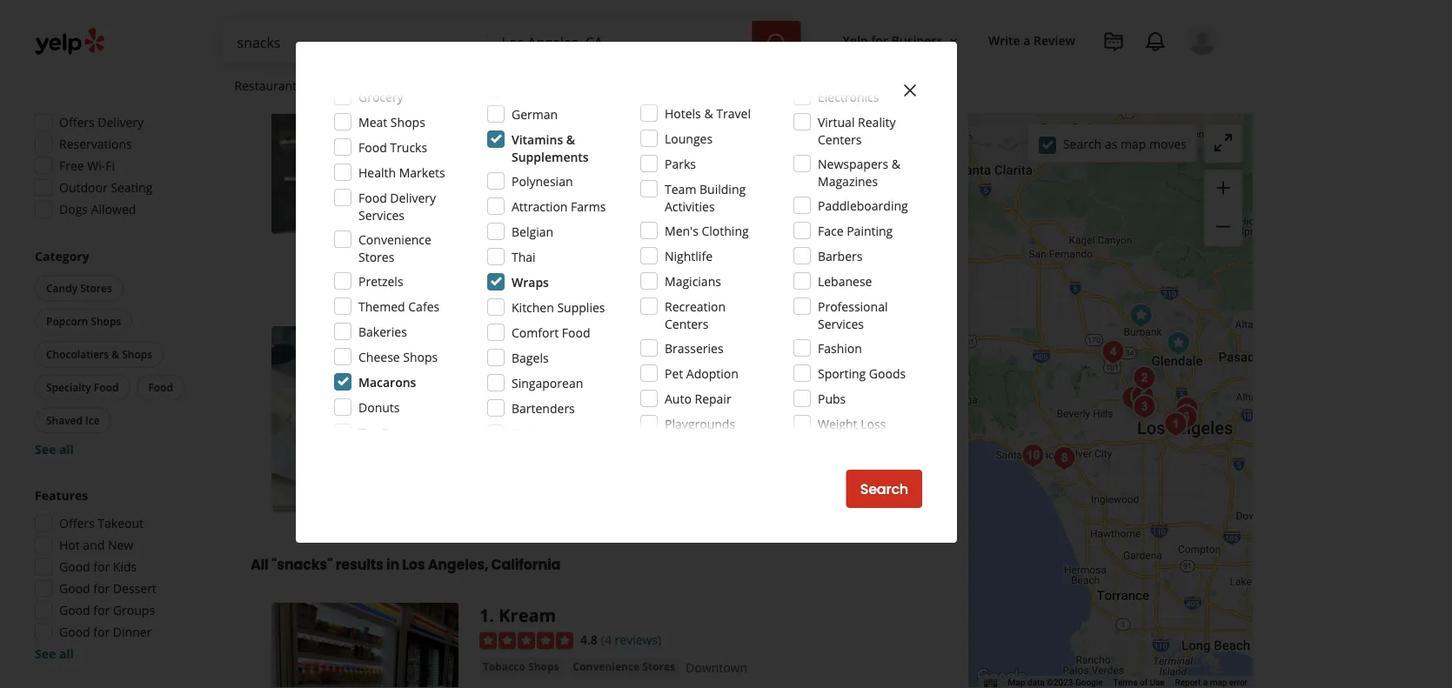 Task type: locate. For each thing, give the bounding box(es) containing it.
2 see all button from the top
[[35, 646, 74, 663]]

chocolatiers & shops button
[[35, 342, 164, 368]]

0 vertical spatial ice cream & frozen yogurt
[[483, 104, 621, 118]]

0 vertical spatial outdoor
[[59, 180, 108, 196]]

2 see from the top
[[35, 646, 56, 663]]

auto for auto repair
[[665, 390, 692, 407]]

previous image left the tea
[[279, 410, 299, 431]]

0 horizontal spatial stores
[[80, 282, 112, 296]]

1 ice cream & frozen yogurt link from the top
[[480, 102, 625, 120]]

all down good for dinner
[[59, 646, 74, 663]]

1 vertical spatial and
[[83, 538, 105, 554]]

reality
[[858, 114, 896, 130]]

0 vertical spatial hot
[[768, 104, 787, 118]]

1 horizontal spatial search
[[1064, 136, 1102, 152]]

1 previous image from the top
[[279, 130, 299, 151]]

convenience stores down (4 reviews)
[[573, 660, 676, 675]]

all down shaved
[[59, 442, 74, 458]]

yogurt down queen/orange
[[586, 362, 621, 376]]

shops for popcorn shops
[[91, 315, 121, 329]]

1 vertical spatial takeout
[[98, 516, 144, 532]]

1 vertical spatial hot
[[59, 538, 80, 554]]

2 good from the top
[[59, 581, 90, 598]]

for down good for kids at the bottom of the page
[[93, 581, 110, 598]]

1 vertical spatial auto
[[665, 390, 692, 407]]

open until 8:00 pm
[[480, 388, 590, 404]]

convenience down (4
[[573, 660, 640, 675]]

until for until 10:00 pm
[[515, 130, 541, 146]]

of left the use
[[1140, 678, 1148, 688]]

services for professional services
[[818, 316, 864, 332]]

0 vertical spatial ice cream & frozen yogurt button
[[480, 102, 625, 120]]

until left the 8:00
[[515, 388, 541, 404]]

ice down dairy
[[483, 362, 498, 376]]

1 horizontal spatial auto
[[665, 390, 692, 407]]

team
[[665, 181, 697, 197]]

convenience stores button
[[570, 659, 679, 677]]

markets
[[399, 164, 445, 181]]

because
[[625, 199, 672, 215]]

2 all from the top
[[59, 646, 74, 663]]

ice cream & frozen yogurt up the 8:00
[[483, 362, 621, 376]]

0 vertical spatial and
[[885, 199, 906, 215]]

centers inside recreation centers
[[665, 316, 709, 332]]

wraps
[[512, 274, 549, 290]]

all
[[251, 555, 269, 575]]

1 vertical spatial see all button
[[35, 646, 74, 663]]

1 vertical spatial open
[[480, 388, 512, 404]]

auto inside business categories element
[[491, 77, 518, 94]]

0 horizontal spatial delivery
[[98, 114, 144, 131]]

slideshow element
[[272, 47, 459, 234], [272, 327, 459, 514], [272, 604, 459, 689]]

1 vertical spatial ice cream & frozen yogurt link
[[480, 360, 625, 378]]

professional services
[[818, 298, 888, 332]]

2 vertical spatial stores
[[643, 660, 676, 675]]

0 vertical spatial auto
[[491, 77, 518, 94]]

0 vertical spatial dogs
[[790, 104, 815, 118]]

men's clothing
[[665, 222, 749, 239]]

0 vertical spatial previous image
[[279, 130, 299, 151]]

1 see from the top
[[35, 442, 56, 458]]

2 slideshow element from the top
[[272, 327, 459, 514]]

delivery for offers delivery
[[98, 114, 144, 131]]

1 horizontal spatial a
[[1204, 678, 1208, 688]]

shops up the food button
[[122, 348, 152, 362]]

1 offers from the top
[[59, 114, 95, 131]]

1 vertical spatial frozen
[[548, 362, 583, 376]]

see all for category
[[35, 442, 74, 458]]

1 vertical spatial slideshow element
[[272, 327, 459, 514]]

services for auto services
[[521, 77, 567, 94]]

good up good for dinner
[[59, 603, 90, 619]]

good for dinner
[[59, 625, 152, 641]]

pm for open until 8:00 pm
[[571, 388, 590, 404]]

0 vertical spatial frozen
[[548, 104, 583, 118]]

auto for auto services
[[491, 77, 518, 94]]

search left as
[[1064, 136, 1102, 152]]

0 vertical spatial all
[[59, 442, 74, 458]]

free wi-fi
[[59, 158, 115, 175]]

ice cream & frozen yogurt link
[[480, 102, 625, 120], [480, 360, 625, 378]]

zoom out image
[[1214, 216, 1234, 237]]

1 vertical spatial offers
[[59, 516, 95, 532]]

notifications image
[[1146, 31, 1167, 52]]

map for error
[[1211, 678, 1228, 688]]

1 horizontal spatial takeout
[[683, 258, 724, 272]]

1 ice cream & frozen yogurt from the top
[[483, 104, 621, 118]]

katsu sando image
[[1170, 392, 1205, 427]]

1 vertical spatial ice cream & frozen yogurt
[[483, 362, 621, 376]]

candy
[[46, 282, 78, 296]]

outdoor for outdoor seating
[[59, 180, 108, 196]]

1 horizontal spatial 16 checkmark v2 image
[[666, 257, 680, 271]]

0 vertical spatial pm
[[578, 130, 597, 146]]

tea rooms
[[359, 424, 422, 441]]

2 ice cream & frozen yogurt link from the top
[[480, 360, 625, 378]]

dairy queen/orange julius treat ctr image
[[1124, 299, 1159, 333], [272, 327, 459, 514]]

face painting
[[818, 222, 893, 239]]

services down professional
[[818, 316, 864, 332]]

0 vertical spatial see
[[35, 442, 56, 458]]

for down "hot and new"
[[93, 559, 110, 576]]

bartenders
[[512, 400, 575, 417]]

centers down weight
[[818, 433, 862, 450]]

1 vertical spatial previous image
[[279, 410, 299, 431]]

see all button
[[35, 442, 74, 458], [35, 646, 74, 663]]

ice left german
[[483, 104, 498, 118]]

write
[[989, 32, 1021, 48]]

88 hotdog & juicy image
[[1128, 390, 1163, 425], [1128, 390, 1163, 425]]

cream up open until 8:00 pm
[[501, 362, 535, 376]]

1 vertical spatial ice cream & frozen yogurt button
[[480, 360, 625, 378]]

0 vertical spatial see all button
[[35, 442, 74, 458]]

search for search as map moves
[[1064, 136, 1102, 152]]

convenience inside search dialog
[[359, 231, 432, 248]]

reviews)
[[615, 632, 662, 649]]

pet adoption
[[665, 365, 739, 382]]

start order link
[[805, 246, 913, 284]]

outdoor
[[59, 180, 108, 196], [497, 258, 540, 272]]

supplies
[[558, 299, 605, 316]]

goods
[[870, 365, 906, 382]]

auto down pet
[[665, 390, 692, 407]]

shops up chocolatiers & shops at the left of page
[[91, 315, 121, 329]]

2 offers from the top
[[59, 516, 95, 532]]

3 good from the top
[[59, 603, 90, 619]]

health markets
[[359, 164, 445, 181]]

smoothie/juice
[[499, 199, 583, 215]]

candy stores
[[46, 282, 112, 296]]

frozen up 10:00
[[548, 104, 583, 118]]

1 horizontal spatial dogs
[[790, 104, 815, 118]]

terms of use
[[1114, 678, 1165, 688]]

1 vertical spatial all
[[59, 646, 74, 663]]

food delivery services
[[359, 189, 436, 223]]

1 vertical spatial yogurt
[[586, 362, 621, 376]]

hot up good for kids at the bottom of the page
[[59, 538, 80, 554]]

kream image
[[1159, 407, 1194, 442]]

pm right the 8:00
[[571, 388, 590, 404]]

info icon image
[[695, 155, 709, 169], [695, 155, 709, 169]]

0 vertical spatial until
[[515, 130, 541, 146]]

pm right 10:00
[[578, 130, 597, 146]]

1 vertical spatial pm
[[571, 388, 590, 404]]

1 horizontal spatial map
[[1211, 678, 1228, 688]]

services up meat shops
[[393, 77, 439, 94]]

1 ice cream & frozen yogurt button from the top
[[480, 102, 625, 120]]

map right as
[[1121, 136, 1147, 152]]

1 16 checkmark v2 image from the left
[[480, 257, 494, 271]]

frozen up the 8:00
[[548, 362, 583, 376]]

chocolatiers & shops
[[46, 348, 152, 362]]

juice bars & smoothies button
[[631, 102, 758, 120]]

1 good from the top
[[59, 559, 90, 576]]

1 vertical spatial convenience stores
[[573, 660, 676, 675]]

offers up reservations
[[59, 114, 95, 131]]

allowed
[[91, 202, 136, 218]]

see all button down good for dinner
[[35, 646, 74, 663]]

2 vertical spatial centers
[[818, 433, 862, 450]]

0 horizontal spatial 16 checkmark v2 image
[[480, 257, 494, 271]]

0 vertical spatial map
[[1121, 136, 1147, 152]]

1 vertical spatial see all
[[35, 646, 74, 663]]

1 vertical spatial centers
[[665, 316, 709, 332]]

2 previous image from the top
[[279, 410, 299, 431]]

for inside button
[[872, 32, 889, 48]]

good down "hot and new"
[[59, 559, 90, 576]]

None search field
[[223, 21, 805, 63]]

& inside "button"
[[112, 348, 119, 362]]

stores up pretzels
[[359, 249, 395, 265]]

search inside button
[[861, 480, 909, 499]]

home services
[[355, 77, 439, 94]]

convenience inside convenience stores "button"
[[573, 660, 640, 675]]

places
[[586, 199, 622, 215]]

1 cream from the top
[[501, 104, 535, 118]]

pm
[[578, 130, 597, 146], [571, 388, 590, 404]]

virtual reality centers
[[818, 114, 896, 148]]

ice right shaved
[[85, 414, 100, 428]]

centers inside virtual reality centers
[[818, 131, 862, 148]]

outdoor for outdoor seating
[[497, 258, 540, 272]]

centers down recreation
[[665, 316, 709, 332]]

1 horizontal spatial stores
[[359, 249, 395, 265]]

kaminari gyoza bar image
[[1170, 400, 1204, 435]]

2 until from the top
[[515, 388, 541, 404]]

1 vertical spatial convenience
[[573, 660, 640, 675]]

16 checkmark v2 image left thai
[[480, 257, 494, 271]]

stores for candy stores button
[[80, 282, 112, 296]]

4.8
[[581, 632, 598, 649]]

delivery for food delivery services
[[390, 189, 436, 206]]

tobacco shops
[[483, 660, 559, 675]]

convenience down the food delivery services
[[359, 231, 432, 248]]

ice cream & frozen yogurt button up the 8:00
[[480, 360, 625, 378]]

2 16 checkmark v2 image from the left
[[666, 257, 680, 271]]

2 vertical spatial ice
[[85, 414, 100, 428]]

stores inside convenience stores "button"
[[643, 660, 676, 675]]

1 horizontal spatial of
[[1140, 678, 1148, 688]]

map region
[[814, 12, 1260, 689]]

outdoor down free wi-fi
[[59, 180, 108, 196]]

shops
[[391, 114, 426, 130], [91, 315, 121, 329], [122, 348, 152, 362], [403, 349, 438, 365], [528, 660, 559, 675]]

levain bakery - larchmont village image
[[1116, 381, 1151, 416]]

0 vertical spatial yogurt
[[586, 104, 621, 118]]

shops right cheese
[[403, 349, 438, 365]]

1 see all from the top
[[35, 442, 74, 458]]

see all button for category
[[35, 442, 74, 458]]

keyboard shortcuts image
[[984, 679, 998, 688]]

0 horizontal spatial takeout
[[98, 516, 144, 532]]

pet
[[665, 365, 684, 382]]

takeout up magicians
[[683, 258, 724, 272]]

and up good for kids at the bottom of the page
[[83, 538, 105, 554]]

user actions element
[[829, 22, 1243, 129]]

delivery inside the food delivery services
[[390, 189, 436, 206]]

delivery down made
[[610, 258, 652, 272]]

1 frozen from the top
[[548, 104, 583, 118]]

groups
[[113, 603, 155, 619]]

yogurt left juice at the top
[[586, 104, 621, 118]]

0 horizontal spatial a
[[1024, 32, 1031, 48]]

search for search
[[861, 480, 909, 499]]

been
[[594, 181, 624, 198]]

1 all from the top
[[59, 442, 74, 458]]

open up grab-
[[480, 130, 512, 146]]

california
[[492, 555, 561, 575]]

food for food delivery services
[[359, 189, 387, 206]]

16 checkmark v2 image up magicians
[[666, 257, 680, 271]]

1 horizontal spatial outdoor
[[497, 258, 540, 272]]

services down health
[[359, 207, 405, 223]]

0 vertical spatial convenience
[[359, 231, 432, 248]]

popcorn shops
[[46, 315, 121, 329]]

frozen for second ice cream & frozen yogurt link from the bottom of the page
[[548, 104, 583, 118]]

of down because
[[631, 216, 642, 233]]

takeout
[[683, 258, 724, 272], [98, 516, 144, 532]]

2 open from the top
[[480, 388, 512, 404]]

hot right the travel
[[768, 104, 787, 118]]

0 vertical spatial of
[[631, 216, 642, 233]]

frozen for 1st ice cream & frozen yogurt link from the bottom of the page
[[548, 362, 583, 376]]

previous image for open until 10:00 pm
[[279, 130, 299, 151]]

sunny blue image
[[1016, 439, 1051, 474], [1048, 441, 1082, 476]]

services for home services
[[393, 77, 439, 94]]

for up good for dinner
[[93, 603, 110, 619]]

2 frozen from the top
[[548, 362, 583, 376]]

1 open from the top
[[480, 130, 512, 146]]

food button
[[137, 375, 184, 401]]

16 chevron down v2 image
[[947, 34, 961, 48]]

expand map image
[[1214, 132, 1234, 153]]

open for open until 10:00 pm
[[480, 130, 512, 146]]

for right yelp on the top
[[872, 32, 889, 48]]

1 vertical spatial cream
[[501, 362, 535, 376]]

8:00
[[544, 388, 568, 404]]

1 horizontal spatial convenience
[[573, 660, 640, 675]]

0 vertical spatial search
[[1064, 136, 1102, 152]]

until for until 8:00 pm
[[515, 388, 541, 404]]

outdoor seating
[[59, 180, 153, 196]]

16 checkmark v2 image
[[480, 257, 494, 271], [666, 257, 680, 271]]

1 horizontal spatial dairy queen/orange julius treat ctr image
[[1124, 299, 1159, 333]]

map data ©2023 google
[[1009, 678, 1103, 688]]

paddleboarding
[[818, 197, 909, 214]]

moves
[[1150, 136, 1187, 152]]

start order
[[822, 256, 897, 275]]

shops up trucks
[[391, 114, 426, 130]]

2 vertical spatial group
[[30, 488, 216, 663]]

kitchen supplies
[[512, 299, 605, 316]]

shops down 4.8 star rating image on the bottom left of the page
[[528, 660, 559, 675]]

centers down virtual
[[818, 131, 862, 148]]

auto up german
[[491, 77, 518, 94]]

1 vertical spatial a
[[1204, 678, 1208, 688]]

services up german
[[521, 77, 567, 94]]

centers
[[818, 131, 862, 148], [665, 316, 709, 332], [818, 433, 862, 450]]

0 vertical spatial centers
[[818, 131, 862, 148]]

open for open until 8:00 pm
[[480, 388, 512, 404]]

2 see all from the top
[[35, 646, 74, 663]]

1 vertical spatial dogs
[[59, 202, 88, 218]]

yelp for business button
[[836, 24, 968, 56]]

playgrounds
[[665, 416, 736, 432]]

and inside the ""where have u been juicy?!?! i'm always slightly disappointed with smoothie/juice places because the drinks are usually way too sweet and taste like they're made of artificial syrups.…""
[[885, 199, 906, 215]]

good down good for groups
[[59, 625, 90, 641]]

for for kids
[[93, 559, 110, 576]]

2 cream from the top
[[501, 362, 535, 376]]

hot inside button
[[768, 104, 787, 118]]

centers for weight
[[818, 433, 862, 450]]

2 horizontal spatial delivery
[[610, 258, 652, 272]]

0 vertical spatial offers
[[59, 114, 95, 131]]

until up grab-and-go
[[515, 130, 541, 146]]

previous image
[[279, 130, 299, 151], [279, 410, 299, 431]]

use
[[1151, 678, 1165, 688]]

delivery up reservations
[[98, 114, 144, 131]]

auto inside search dialog
[[665, 390, 692, 407]]

stores inside candy stores button
[[80, 282, 112, 296]]

0 horizontal spatial dogs
[[59, 202, 88, 218]]

1 horizontal spatial hot
[[768, 104, 787, 118]]

wi-
[[87, 158, 106, 175]]

stores right candy
[[80, 282, 112, 296]]

0 horizontal spatial map
[[1121, 136, 1147, 152]]

open down bagels
[[480, 388, 512, 404]]

1 vertical spatial outdoor
[[497, 258, 540, 272]]

dogs
[[790, 104, 815, 118], [59, 202, 88, 218]]

0 horizontal spatial search
[[861, 480, 909, 499]]

ice cream & frozen yogurt button up 10:00
[[480, 102, 625, 120]]

dogs down outdoor seating
[[59, 202, 88, 218]]

1 horizontal spatial delivery
[[390, 189, 436, 206]]

1 until from the top
[[515, 130, 541, 146]]

4 good from the top
[[59, 625, 90, 641]]

1 yogurt from the top
[[586, 104, 621, 118]]

map left error
[[1211, 678, 1228, 688]]

1 vertical spatial until
[[515, 388, 541, 404]]

ice cream & frozen yogurt link up the 8:00
[[480, 360, 625, 378]]

food inside the food delivery services
[[359, 189, 387, 206]]

1 vertical spatial stores
[[80, 282, 112, 296]]

10:00
[[544, 130, 575, 146]]

group containing category
[[31, 248, 216, 459]]

1 vertical spatial delivery
[[390, 189, 436, 206]]

2 vertical spatial slideshow element
[[272, 604, 459, 689]]

1 vertical spatial of
[[1140, 678, 1148, 688]]

wow choripan image
[[1126, 380, 1161, 414]]

fi
[[106, 158, 115, 175]]

0 horizontal spatial and
[[83, 538, 105, 554]]

stores for convenience stores "button"
[[643, 660, 676, 675]]

see all down shaved
[[35, 442, 74, 458]]

1 vertical spatial see
[[35, 646, 56, 663]]

for down good for groups
[[93, 625, 110, 641]]

dinner
[[113, 625, 152, 641]]

shops inside button
[[91, 315, 121, 329]]

a right write
[[1024, 32, 1031, 48]]

free
[[59, 158, 84, 175]]

slideshow element for open until 8:00 pm
[[272, 327, 459, 514]]

0 horizontal spatial convenience stores
[[359, 231, 432, 265]]

zoom in image
[[1214, 178, 1234, 198]]

& inside button
[[689, 104, 697, 118]]

group containing features
[[30, 488, 216, 663]]

0 vertical spatial see all
[[35, 442, 74, 458]]

shops inside button
[[528, 660, 559, 675]]

next image
[[431, 687, 452, 689]]

0 vertical spatial a
[[1024, 32, 1031, 48]]

0 vertical spatial open
[[480, 130, 512, 146]]

1 vertical spatial group
[[31, 248, 216, 459]]

1 vertical spatial search
[[861, 480, 909, 499]]

0 vertical spatial ice cream & frozen yogurt link
[[480, 102, 625, 120]]

0 vertical spatial takeout
[[683, 258, 724, 272]]

previous image down restaurants link
[[279, 130, 299, 151]]

stores down reviews)
[[643, 660, 676, 675]]

cream down auto services
[[501, 104, 535, 118]]

ice
[[483, 104, 498, 118], [483, 362, 498, 376], [85, 414, 100, 428]]

good down good for kids at the bottom of the page
[[59, 581, 90, 598]]

see all
[[35, 442, 74, 458], [35, 646, 74, 663]]

1 horizontal spatial and
[[885, 199, 906, 215]]

see for features
[[35, 646, 56, 663]]

offers up "hot and new"
[[59, 516, 95, 532]]

ice cream & frozen yogurt up 10:00
[[483, 104, 621, 118]]

1 see all button from the top
[[35, 442, 74, 458]]

dogs left virtual
[[790, 104, 815, 118]]

2 vertical spatial delivery
[[610, 258, 652, 272]]

cheese
[[359, 349, 400, 365]]

a right report on the right bottom
[[1204, 678, 1208, 688]]

disappointed
[[782, 181, 857, 198]]

data
[[1028, 678, 1045, 688]]

are
[[736, 199, 754, 215]]

features
[[35, 488, 88, 504]]

comfort
[[512, 324, 559, 341]]

2 yogurt from the top
[[586, 362, 621, 376]]

takeout up new
[[98, 516, 144, 532]]

see all button down shaved
[[35, 442, 74, 458]]

terms of use link
[[1114, 678, 1165, 688]]

parks
[[665, 155, 696, 172]]

group
[[1205, 170, 1243, 246], [31, 248, 216, 459], [30, 488, 216, 663]]

0 horizontal spatial hot
[[59, 538, 80, 554]]

0 vertical spatial slideshow element
[[272, 47, 459, 234]]

map for moves
[[1121, 136, 1147, 152]]

1 slideshow element from the top
[[272, 47, 459, 234]]

centers inside weight loss centers
[[818, 433, 862, 450]]

meat shops
[[359, 114, 426, 130]]

convenience stores up pretzels
[[359, 231, 432, 265]]

outdoor up wraps at left
[[497, 258, 540, 272]]

adoption
[[687, 365, 739, 382]]

and right the 'sweet' at right
[[885, 199, 906, 215]]

delivery down markets
[[390, 189, 436, 206]]

food for food trucks
[[359, 139, 387, 155]]

0 horizontal spatial outdoor
[[59, 180, 108, 196]]

grab-and-go
[[497, 154, 569, 171]]

2 horizontal spatial stores
[[643, 660, 676, 675]]

0 vertical spatial convenience stores
[[359, 231, 432, 265]]

1 vertical spatial map
[[1211, 678, 1228, 688]]

search down weight loss centers
[[861, 480, 909, 499]]

koreatown
[[826, 103, 888, 120]]

see all down good for dinner
[[35, 646, 74, 663]]

ice cream & frozen yogurt link up 10:00
[[480, 102, 625, 120]]

treat
[[716, 327, 762, 351]]

0 horizontal spatial of
[[631, 216, 642, 233]]

1 horizontal spatial convenience stores
[[573, 660, 676, 675]]

0 vertical spatial stores
[[359, 249, 395, 265]]

shops for tobacco shops
[[528, 660, 559, 675]]

2 ice cream & frozen yogurt button from the top
[[480, 360, 625, 378]]

services inside professional services
[[818, 316, 864, 332]]



Task type: describe. For each thing, give the bounding box(es) containing it.
stores inside search dialog
[[359, 249, 395, 265]]

& inside newspapers & magazines
[[892, 155, 901, 172]]

magazines
[[818, 173, 878, 189]]

for for business
[[872, 32, 889, 48]]

good for good for dinner
[[59, 625, 90, 641]]

newspapers
[[818, 155, 889, 172]]

yogurt for ice cream & frozen yogurt button corresponding to 1st ice cream & frozen yogurt link from the bottom of the page
[[586, 362, 621, 376]]

in
[[387, 555, 400, 575]]

professional
[[818, 298, 888, 315]]

0 vertical spatial group
[[1205, 170, 1243, 246]]

shops for cheese shops
[[403, 349, 438, 365]]

start
[[822, 256, 854, 275]]

write a review
[[989, 32, 1076, 48]]

good for good for groups
[[59, 603, 90, 619]]

88 hotdog & juicy image
[[272, 47, 459, 234]]

convenience stores inside "button"
[[573, 660, 676, 675]]

16 checkmark v2 image for outdoor seating
[[480, 257, 494, 271]]

offers for offers takeout
[[59, 516, 95, 532]]

previous image for open until 8:00 pm
[[279, 410, 299, 431]]

more link
[[751, 216, 784, 233]]

mario kart snack station image
[[1096, 335, 1131, 370]]

electronics
[[818, 88, 880, 105]]

drinks
[[697, 199, 732, 215]]

face
[[818, 222, 844, 239]]

business
[[892, 32, 944, 48]]

julius
[[664, 327, 711, 351]]

cafes
[[409, 298, 440, 315]]

dairy queen/orange julius treat ctr link
[[480, 327, 793, 351]]

previous image
[[279, 687, 299, 689]]

brasseries
[[665, 340, 724, 356]]

home
[[355, 77, 389, 94]]

reservations
[[59, 136, 132, 153]]

for for dessert
[[93, 581, 110, 598]]

order
[[858, 256, 897, 275]]

16 speech v2 image
[[480, 183, 494, 197]]

shops inside "button"
[[122, 348, 152, 362]]

16 checkmark v2 image for takeout
[[666, 257, 680, 271]]

centers for virtual
[[818, 131, 862, 148]]

outdoor seating
[[497, 258, 579, 272]]

2 ice cream & frozen yogurt from the top
[[483, 362, 621, 376]]

food trucks
[[359, 139, 428, 155]]

map
[[1009, 678, 1026, 688]]

all for features
[[59, 646, 74, 663]]

hot dogs
[[768, 104, 815, 118]]

go
[[555, 154, 569, 171]]

dogs inside button
[[790, 104, 815, 118]]

healthy dining
[[608, 154, 690, 171]]

belgian
[[512, 223, 554, 240]]

juice bars & smoothies
[[635, 104, 754, 118]]

juice
[[635, 104, 660, 118]]

hot for hot and new
[[59, 538, 80, 554]]

hot and new
[[59, 538, 133, 554]]

4.8 star rating image
[[480, 633, 574, 650]]

see all button for features
[[35, 646, 74, 663]]

for for dinner
[[93, 625, 110, 641]]

u
[[581, 181, 590, 198]]

search dialog
[[0, 0, 1453, 689]]

offers for offers delivery
[[59, 114, 95, 131]]

artificial
[[645, 216, 690, 233]]

seating
[[542, 258, 579, 272]]

singaporean
[[512, 375, 583, 391]]

usually
[[757, 199, 797, 215]]

way
[[800, 199, 823, 215]]

shaved ice button
[[35, 408, 111, 434]]

too
[[826, 199, 845, 215]]

restaurants link
[[221, 63, 341, 113]]

results
[[336, 555, 384, 575]]

google
[[1076, 678, 1103, 688]]

projects image
[[1104, 31, 1125, 52]]

juicy?!?!
[[627, 181, 674, 198]]

search image
[[767, 32, 787, 53]]

food for food
[[148, 381, 173, 395]]

sporting
[[818, 365, 866, 382]]

angeles,
[[428, 555, 489, 575]]

flavor factory candy image
[[1162, 326, 1197, 361]]

a for write
[[1024, 32, 1031, 48]]

review
[[1034, 32, 1076, 48]]

kream
[[499, 604, 556, 628]]

of inside the ""where have u been juicy?!?! i'm always slightly disappointed with smoothie/juice places because the drinks are usually way too sweet and taste like they're made of artificial syrups.…""
[[631, 216, 642, 233]]

attraction farms
[[512, 198, 606, 215]]

have
[[548, 181, 578, 198]]

virtual
[[818, 114, 855, 130]]

slideshow element for open until 10:00 pm
[[272, 47, 459, 234]]

tea
[[359, 424, 379, 441]]

los
[[402, 555, 425, 575]]

0 vertical spatial ice
[[483, 104, 498, 118]]

dogs allowed
[[59, 202, 136, 218]]

cream for 1st ice cream & frozen yogurt link from the bottom of the page
[[501, 362, 535, 376]]

always
[[698, 181, 736, 198]]

1 . kream
[[480, 604, 556, 628]]

dairy
[[480, 327, 526, 351]]

0 horizontal spatial dairy queen/orange julius treat ctr image
[[272, 327, 459, 514]]

close image
[[900, 80, 921, 101]]

meat
[[359, 114, 388, 130]]

& inside vitamins & supplements
[[567, 131, 576, 148]]

ice inside button
[[85, 414, 100, 428]]

a for report
[[1204, 678, 1208, 688]]

specialty food button
[[35, 375, 130, 401]]

nightlife
[[665, 248, 713, 264]]

cream for second ice cream & frozen yogurt link from the bottom of the page
[[501, 104, 535, 118]]

write a review link
[[982, 24, 1083, 56]]

ice cream & frozen yogurt button for 1st ice cream & frozen yogurt link from the bottom of the page
[[480, 360, 625, 378]]

see all for features
[[35, 646, 74, 663]]

candy stores button
[[35, 276, 123, 302]]

yogurt for ice cream & frozen yogurt button associated with second ice cream & frozen yogurt link from the bottom of the page
[[586, 104, 621, 118]]

healthy
[[608, 154, 651, 171]]

german
[[512, 106, 558, 122]]

bhan kanom thai image
[[1128, 361, 1163, 396]]

weight
[[818, 416, 858, 432]]

as
[[1105, 136, 1118, 152]]

see for category
[[35, 442, 56, 458]]

smoothies
[[699, 104, 754, 118]]

(4
[[601, 632, 612, 649]]

activities
[[665, 198, 715, 215]]

shops for meat shops
[[391, 114, 426, 130]]

tobacco
[[483, 660, 526, 675]]

all for category
[[59, 442, 74, 458]]

good for groups
[[59, 603, 155, 619]]

good for good for dessert
[[59, 581, 90, 598]]

barbeque
[[512, 425, 568, 442]]

ice cream & frozen yogurt button for second ice cream & frozen yogurt link from the bottom of the page
[[480, 102, 625, 120]]

kitchen
[[512, 299, 554, 316]]

syrups.…"
[[693, 216, 748, 233]]

popcorn
[[46, 315, 88, 329]]

16 info v2 image
[[383, 1, 397, 15]]

painting
[[847, 222, 893, 239]]

recreation centers
[[665, 298, 726, 332]]

for for groups
[[93, 603, 110, 619]]

good for good for kids
[[59, 559, 90, 576]]

themed cafes
[[359, 298, 440, 315]]

"where
[[499, 181, 544, 198]]

cheese shops
[[359, 349, 438, 365]]

services inside the food delivery services
[[359, 207, 405, 223]]

convenience stores inside search dialog
[[359, 231, 432, 265]]

©2023
[[1047, 678, 1074, 688]]

hot for hot dogs
[[768, 104, 787, 118]]

3 slideshow element from the top
[[272, 604, 459, 689]]

search as map moves
[[1064, 136, 1187, 152]]

pubs
[[818, 390, 846, 407]]

search button
[[847, 470, 923, 508]]

pm for open until 10:00 pm
[[578, 130, 597, 146]]

repair
[[695, 390, 732, 407]]

google image
[[973, 666, 1031, 689]]

business categories element
[[221, 63, 1219, 113]]

like
[[530, 216, 549, 233]]

1 vertical spatial ice
[[483, 362, 498, 376]]

recreation
[[665, 298, 726, 315]]



Task type: vqa. For each thing, say whether or not it's contained in the screenshot.
The See related to Category
yes



